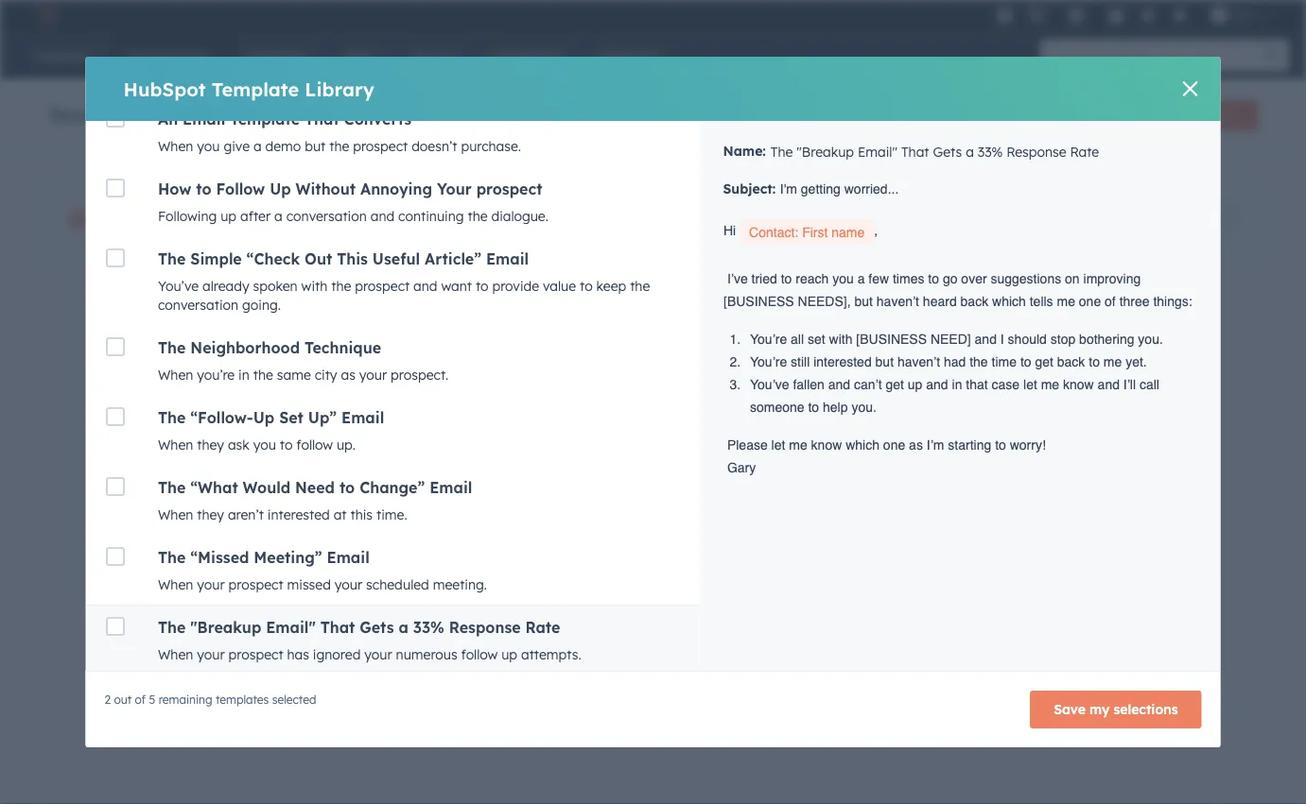 Task type: locate. For each thing, give the bounding box(es) containing it.
1 vertical spatial you're
[[750, 354, 787, 369]]

subject: i'm getting worried...
[[723, 181, 899, 197]]

0 vertical spatial but
[[304, 138, 325, 155]]

a left the 'few'
[[857, 271, 865, 286]]

haven't left 'had' on the right
[[897, 354, 940, 369]]

settings image
[[1139, 8, 1156, 25]]

to down without
[[696, 398, 709, 415]]

email inside the simple "check out this useful article" email you've already spoken with the prospect and want to provide value to keep the conversation going.
[[486, 250, 528, 269]]

turn
[[321, 375, 347, 392]]

this
[[336, 250, 367, 269]]

this
[[350, 507, 372, 523]]

upgrade link up things:
[[1134, 200, 1238, 238]]

new inside popup button
[[1156, 108, 1180, 122]]

0 vertical spatial which
[[992, 293, 1026, 309]]

0 vertical spatial know
[[1063, 377, 1094, 392]]

0 vertical spatial one
[[1079, 293, 1101, 309]]

1 vertical spatial you.
[[852, 399, 877, 415]]

in down the neighborhood
[[238, 367, 249, 383]]

2 vertical spatial up
[[501, 647, 517, 663]]

emails up discover in the left of the page
[[447, 375, 488, 392]]

1 vertical spatial conversation
[[157, 297, 238, 314]]

analyze button
[[1043, 100, 1128, 131]]

1 horizontal spatial with
[[602, 211, 628, 228]]

1 vertical spatial with
[[301, 278, 327, 295]]

to down bothering at the right top of the page
[[1089, 354, 1100, 369]]

3 the from the top
[[157, 409, 185, 427]]

when down '"follow-'
[[157, 437, 193, 453]]

5 left remaining
[[149, 693, 155, 707]]

in inside the neighborhood technique when you're in the same city as your prospect.
[[238, 367, 249, 383]]

1 horizontal spatial 5
[[345, 210, 354, 229]]

1 vertical spatial back
[[1057, 354, 1085, 369]]

boost
[[321, 421, 356, 437]]

already
[[202, 278, 249, 295]]

0 vertical spatial 1
[[834, 107, 840, 123]]

emails inside turn your best sales emails into templates you can send without leaving your inbox. discover your top-performing templates to boost your response rates and close more deals.
[[447, 375, 488, 392]]

that
[[304, 110, 339, 129], [320, 618, 355, 637]]

analyze
[[1060, 108, 1101, 122]]

1 vertical spatial created
[[218, 210, 276, 229]]

1 horizontal spatial as
[[909, 437, 923, 452]]

email inside the "what would need to change" email when they aren't interested at this time.
[[429, 479, 472, 497]]

which inside please let me know which one as i'm starting to worry! gary
[[846, 437, 879, 452]]

0 vertical spatial emails
[[572, 334, 634, 357]]

me inside i've tried to reach you a few times to go over suggestions on improving [business needs], but haven't heard back which tells me one of three things:
[[1057, 293, 1075, 309]]

0 vertical spatial back
[[960, 293, 988, 309]]

follow down up"
[[296, 437, 332, 453]]

5 inside 2 out of 5 remaining templates selected save my selections
[[149, 693, 155, 707]]

and inside turn your best sales emails into templates you can send without leaving your inbox. discover your top-performing templates to boost your response rates and close more deals.
[[486, 421, 510, 437]]

but up the can't
[[875, 354, 894, 369]]

let right please at right
[[771, 437, 785, 452]]

back down over at the top
[[960, 293, 988, 309]]

1 horizontal spatial which
[[992, 293, 1026, 309]]

1 vertical spatial more
[[549, 421, 582, 437]]

1 horizontal spatial your
[[436, 180, 471, 199]]

2 horizontal spatial but
[[875, 354, 894, 369]]

0 horizontal spatial as
[[340, 367, 355, 383]]

1 horizontal spatial know
[[1063, 377, 1094, 392]]

can
[[612, 375, 635, 392]]

6 when from the top
[[157, 647, 193, 663]]

0 horizontal spatial [business
[[723, 293, 794, 309]]

1 when from the top
[[157, 138, 193, 155]]

me
[[1057, 293, 1075, 309], [1103, 354, 1122, 369], [1041, 377, 1059, 392], [789, 437, 807, 452]]

and
[[370, 208, 394, 225], [413, 278, 437, 295], [975, 331, 997, 346], [828, 377, 850, 392], [926, 377, 948, 392], [1098, 377, 1120, 392], [486, 421, 510, 437]]

hubspot image
[[34, 4, 57, 26]]

which inside i've tried to reach you a few times to go over suggestions on improving [business needs], but haven't heard back which tells me one of three things:
[[992, 293, 1026, 309]]

1 horizontal spatial you.
[[1138, 331, 1163, 346]]

0 vertical spatial your
[[436, 180, 471, 199]]

to up at
[[339, 479, 354, 497]]

prospect down "breakup
[[228, 647, 283, 663]]

the inside the neighborhood technique when you're in the same city as your prospect.
[[157, 339, 185, 357]]

which down the suggestions
[[992, 293, 1026, 309]]

as right city
[[340, 367, 355, 383]]

1 horizontal spatial let
[[1023, 377, 1037, 392]]

0 horizontal spatial but
[[304, 138, 325, 155]]

the up the without
[[329, 138, 349, 155]]

0 vertical spatial conversation
[[286, 208, 366, 225]]

0 horizontal spatial your
[[102, 210, 137, 229]]

the for the neighborhood technique
[[157, 339, 185, 357]]

more right unlock
[[500, 211, 532, 228]]

0 vertical spatial with
[[602, 211, 628, 228]]

hubspot template library dialog
[[86, 0, 1220, 748]]

help image
[[1107, 9, 1125, 26]]

to left worry!
[[995, 437, 1006, 452]]

1 vertical spatial let
[[771, 437, 785, 452]]

2 they from the top
[[197, 507, 224, 523]]

2 horizontal spatial new
[[1156, 108, 1180, 122]]

interested up the can't
[[813, 354, 872, 369]]

1 vertical spatial they
[[197, 507, 224, 523]]

5 up worried...
[[860, 107, 868, 123]]

they down "what
[[197, 507, 224, 523]]

folder
[[985, 108, 1016, 122]]

and left i
[[975, 331, 997, 346]]

0 horizontal spatial know
[[811, 437, 842, 452]]

emails
[[572, 334, 634, 357], [447, 375, 488, 392]]

1 horizontal spatial new
[[958, 108, 982, 122]]

times
[[893, 271, 924, 286]]

0 vertical spatial you've
[[157, 278, 198, 295]]

0 vertical spatial upgrade link
[[993, 5, 1017, 25]]

prospect down useful on the top of the page
[[354, 278, 409, 295]]

a inside how to follow up without annoying your prospect following up after a conversation and continuing the dialogue.
[[274, 208, 282, 225]]

1 you're from the top
[[750, 331, 787, 346]]

2 the from the top
[[157, 339, 185, 357]]

in left the that
[[952, 377, 962, 392]]

has right team
[[186, 210, 213, 229]]

template
[[212, 77, 299, 101], [229, 110, 299, 129]]

as inside the neighborhood technique when you're in the same city as your prospect.
[[340, 367, 355, 383]]

1 horizontal spatial [business
[[856, 331, 927, 346]]

0 vertical spatial they
[[197, 437, 224, 453]]

3 when from the top
[[157, 437, 193, 453]]

you.
[[1138, 331, 1163, 346], [852, 399, 877, 415]]

prospect
[[353, 138, 407, 155], [476, 180, 542, 199], [354, 278, 409, 295], [228, 577, 283, 593], [228, 647, 283, 663]]

know inside "you're all set with [business need] and i should stop bothering you. you're still interested but haven't had the time to get back to me yet. you've fallen and can't get up and in that case let me know and i'll call someone to help you."
[[1063, 377, 1094, 392]]

the neighborhood technique when you're in the same city as your prospect.
[[157, 339, 448, 383]]

1 vertical spatial template
[[229, 110, 299, 129]]

template up give
[[212, 77, 299, 101]]

templates
[[48, 103, 144, 126]]

to right want
[[475, 278, 488, 295]]

templates up value
[[536, 211, 598, 228]]

0 vertical spatial has
[[186, 210, 213, 229]]

follow inside "the "breakup email" that gets a 33% response rate when your prospect has ignored your numerous follow up attempts."
[[461, 647, 497, 663]]

scheduled
[[366, 577, 429, 593]]

simple
[[190, 250, 241, 269]]

follow
[[216, 180, 265, 199]]

up left the after
[[220, 208, 236, 225]]

the for the "missed meeting" email
[[157, 549, 185, 567]]

abc menu
[[991, 0, 1283, 30]]

up down response
[[501, 647, 517, 663]]

1 vertical spatial upgrade link
[[1134, 200, 1238, 238]]

0 horizontal spatial 1
[[281, 210, 290, 229]]

of down improving at the top right
[[1105, 293, 1116, 309]]

0 horizontal spatial out
[[114, 693, 132, 707]]

prospect down meeting"
[[228, 577, 283, 593]]

upgrade
[[1158, 211, 1215, 227]]

new
[[958, 108, 982, 122], [1156, 108, 1180, 122], [321, 459, 349, 475]]

selected
[[272, 693, 316, 707]]

to inside the "what would need to change" email when they aren't interested at this time.
[[339, 479, 354, 497]]

in up send
[[639, 334, 657, 357]]

the
[[329, 138, 349, 155], [467, 208, 487, 225], [331, 278, 351, 295], [630, 278, 650, 295], [970, 354, 988, 369], [253, 367, 273, 383]]

2 vertical spatial 5
[[149, 693, 155, 707]]

to inside please let me know which one as i'm starting to worry! gary
[[995, 437, 1006, 452]]

email down at
[[326, 549, 369, 567]]

one left i'm
[[883, 437, 905, 452]]

annoying
[[360, 180, 432, 199]]

new folder
[[958, 108, 1016, 122]]

i'll
[[1123, 377, 1136, 392]]

[business up the can't
[[856, 331, 927, 346]]

1 vertical spatial up
[[253, 409, 274, 427]]

out
[[304, 250, 332, 269]]

of right 2
[[135, 693, 146, 707]]

prospect inside how to follow up without annoying your prospect following up after a conversation and continuing the dialogue.
[[476, 180, 542, 199]]

the inside the "what would need to change" email when they aren't interested at this time.
[[157, 479, 185, 497]]

created for 5
[[871, 107, 919, 123]]

get down should
[[1035, 354, 1053, 369]]

1 horizontal spatial one
[[1079, 293, 1101, 309]]

upgrade link left calling icon dropdown button
[[993, 5, 1017, 25]]

discover
[[442, 398, 495, 415]]

to left help
[[808, 399, 819, 415]]

up.
[[336, 437, 355, 453]]

2 you're from the top
[[750, 354, 787, 369]]

"what
[[190, 479, 238, 497]]

let
[[1023, 377, 1037, 392], [771, 437, 785, 452]]

search image
[[1266, 49, 1280, 62]]

conversation down already
[[157, 297, 238, 314]]

0 vertical spatial interested
[[813, 354, 872, 369]]

[business inside "you're all set with [business need] and i should stop bothering you. you're still interested but haven't had the time to get back to me yet. you've fallen and can't get up and in that case let me know and i'll call someone to help you."
[[856, 331, 927, 346]]

send
[[321, 334, 368, 357]]

when left you're
[[157, 367, 193, 383]]

a inside i've tried to reach you a few times to go over suggestions on improving [business needs], but haven't heard back which tells me one of three things:
[[857, 271, 865, 286]]

the
[[157, 250, 185, 269], [157, 339, 185, 357], [157, 409, 185, 427], [157, 479, 185, 497], [157, 549, 185, 567], [157, 618, 185, 637]]

new inside button
[[958, 108, 982, 122]]

to right how
[[196, 180, 211, 199]]

haven't down times
[[877, 293, 919, 309]]

value
[[542, 278, 576, 295]]

1 vertical spatial emails
[[447, 375, 488, 392]]

useful
[[372, 250, 420, 269]]

5 when from the top
[[157, 577, 193, 593]]

give
[[223, 138, 249, 155]]

2 horizontal spatial in
[[952, 377, 962, 392]]

you up performing
[[585, 375, 608, 392]]

templates up top-
[[519, 375, 582, 392]]

meeting"
[[253, 549, 322, 567]]

with down out
[[301, 278, 327, 295]]

1 horizontal spatial 1
[[834, 107, 840, 123]]

email down templates?
[[429, 479, 472, 497]]

1 horizontal spatial created
[[871, 107, 919, 123]]

can't
[[854, 377, 882, 392]]

1 horizontal spatial get
[[1035, 354, 1053, 369]]

5 the from the top
[[157, 549, 185, 567]]

the down this
[[331, 278, 351, 295]]

template inside "an email template that converts when you give a demo but the prospect doesn't purchase."
[[229, 110, 299, 129]]

templates?
[[369, 459, 439, 475]]

email inside "an email template that converts when you give a demo but the prospect doesn't purchase."
[[182, 110, 225, 129]]

without
[[672, 375, 719, 392]]

0 vertical spatial out
[[295, 210, 320, 229]]

you inside turn your best sales emails into templates you can send without leaving your inbox. discover your top-performing templates to boost your response rates and close more deals.
[[585, 375, 608, 392]]

team
[[142, 210, 181, 229]]

you up needs],
[[832, 271, 854, 286]]

the "breakup email" that gets a 33% response rate when your prospect has ignored your numerous follow up attempts.
[[157, 618, 581, 663]]

templates left selected
[[216, 693, 269, 707]]

know inside please let me know which one as i'm starting to worry! gary
[[811, 437, 842, 452]]

the inside "an email template that converts when you give a demo but the prospect doesn't purchase."
[[329, 138, 349, 155]]

1 vertical spatial [business
[[856, 331, 927, 346]]

0 horizontal spatial follow
[[296, 437, 332, 453]]

prospect down converts
[[353, 138, 407, 155]]

one down on
[[1079, 293, 1101, 309]]

an email template that converts when you give a demo but the prospect doesn't purchase.
[[157, 110, 521, 155]]

you right ask on the left bottom of page
[[253, 437, 276, 453]]

1 vertical spatial haven't
[[897, 354, 940, 369]]

to down set
[[279, 437, 292, 453]]

of up worried...
[[844, 107, 856, 123]]

me right case
[[1041, 377, 1059, 392]]

created down follow
[[218, 210, 276, 229]]

1 horizontal spatial back
[[1057, 354, 1085, 369]]

1 horizontal spatial has
[[287, 647, 309, 663]]

templates banner
[[48, 95, 1258, 131]]

settings link
[[1136, 5, 1159, 25]]

with inside the simple "check out this useful article" email you've already spoken with the prospect and want to provide value to keep the conversation going.
[[301, 278, 327, 295]]

know down stop
[[1063, 377, 1094, 392]]

1 vertical spatial as
[[909, 437, 923, 452]]

1 horizontal spatial but
[[854, 293, 873, 309]]

with inside "you're all set with [business need] and i should stop bothering you. you're still interested but haven't had the time to get back to me yet. you've fallen and can't get up and in that case let me know and i'll call someone to help you."
[[829, 331, 852, 346]]

[business down tried
[[723, 293, 794, 309]]

6 the from the top
[[157, 618, 185, 637]]

your inside the neighborhood technique when you're in the same city as your prospect.
[[359, 367, 387, 383]]

up inside how to follow up without annoying your prospect following up after a conversation and continuing the dialogue.
[[269, 180, 290, 199]]

created up worried...
[[871, 107, 919, 123]]

that inside "the "breakup email" that gets a 33% response rate when your prospect has ignored your numerous follow up attempts."
[[320, 618, 355, 637]]

unlock more templates with crm suite starter.
[[454, 211, 745, 228]]

2 when from the top
[[157, 367, 193, 383]]

me down someone
[[789, 437, 807, 452]]

1 right the after
[[281, 210, 290, 229]]

your inside how to follow up without annoying your prospect following up after a conversation and continuing the dialogue.
[[436, 180, 471, 199]]

email up "provide"
[[486, 250, 528, 269]]

1 vertical spatial interested
[[267, 507, 329, 523]]

you've
[[157, 278, 198, 295], [750, 377, 789, 392]]

but inside i've tried to reach you a few times to go over suggestions on improving [business needs], but haven't heard back which tells me one of three things:
[[854, 293, 873, 309]]

marketplaces image
[[1068, 9, 1085, 26]]

0 horizontal spatial interested
[[267, 507, 329, 523]]

a right the after
[[274, 208, 282, 225]]

you're left still
[[750, 354, 787, 369]]

0 horizontal spatial new
[[321, 459, 349, 475]]

you inside i've tried to reach you a few times to go over suggestions on improving [business needs], but haven't heard back which tells me one of three things:
[[832, 271, 854, 286]]

1 horizontal spatial up
[[501, 647, 517, 663]]

close
[[514, 421, 546, 437]]

conversation inside how to follow up without annoying your prospect following up after a conversation and continuing the dialogue.
[[286, 208, 366, 225]]

change"
[[359, 479, 424, 497]]

2 horizontal spatial 5
[[860, 107, 868, 123]]

0 vertical spatial follow
[[296, 437, 332, 453]]

rates
[[451, 421, 483, 437]]

at
[[333, 507, 346, 523]]

upgrade image
[[996, 8, 1013, 25]]

new left folder
[[958, 108, 982, 122]]

new left template
[[1156, 108, 1180, 122]]

1 horizontal spatial emails
[[572, 334, 634, 357]]

the right keep
[[630, 278, 650, 295]]

up right the can't
[[908, 377, 922, 392]]

and right the rates
[[486, 421, 510, 437]]

gary orlando image
[[1211, 7, 1228, 24]]

0 horizontal spatial emails
[[447, 375, 488, 392]]

0 vertical spatial up
[[220, 208, 236, 225]]

city
[[314, 367, 337, 383]]

the "follow-up set up" email when they ask you to follow up.
[[157, 409, 384, 453]]

1 vertical spatial that
[[320, 618, 355, 637]]

new down up. at the left of page
[[321, 459, 349, 475]]

go
[[943, 271, 957, 286]]

want
[[441, 278, 471, 295]]

you've up someone
[[750, 377, 789, 392]]

and up help
[[828, 377, 850, 392]]

1 they from the top
[[197, 437, 224, 453]]

conversation
[[286, 208, 366, 225], [157, 297, 238, 314]]

as
[[340, 367, 355, 383], [909, 437, 923, 452]]

none text field inside hubspot template library dialog
[[766, 132, 1209, 170]]

2 vertical spatial with
[[829, 331, 852, 346]]

0 horizontal spatial created
[[218, 210, 276, 229]]

new for new to templates?
[[321, 459, 349, 475]]

created
[[871, 107, 919, 123], [218, 210, 276, 229]]

has inside "the "breakup email" that gets a 33% response rate when your prospect has ignored your numerous follow up attempts."
[[287, 647, 309, 663]]

that inside "an email template that converts when you give a demo but the prospect doesn't purchase."
[[304, 110, 339, 129]]

worry!
[[1010, 437, 1046, 452]]

they
[[197, 437, 224, 453], [197, 507, 224, 523]]

with right set
[[829, 331, 852, 346]]

templates inside 2 out of 5 remaining templates selected save my selections
[[216, 693, 269, 707]]

1 the from the top
[[157, 250, 185, 269]]

created inside templates banner
[[871, 107, 919, 123]]

me down on
[[1057, 293, 1075, 309]]

0 vertical spatial created
[[871, 107, 919, 123]]

0 vertical spatial more
[[500, 211, 532, 228]]

up
[[220, 208, 236, 225], [908, 377, 922, 392], [501, 647, 517, 663]]

0 vertical spatial get
[[1035, 354, 1053, 369]]

1 vertical spatial out
[[114, 693, 132, 707]]

as left i'm
[[909, 437, 923, 452]]

out
[[295, 210, 320, 229], [114, 693, 132, 707]]

over
[[961, 271, 987, 286]]

the inside the "follow-up set up" email when they ask you to follow up.
[[157, 409, 185, 427]]

2 vertical spatial but
[[875, 354, 894, 369]]

interested down need
[[267, 507, 329, 523]]

emails for in
[[572, 334, 634, 357]]

i
[[1000, 331, 1004, 346]]

that up ignored
[[320, 618, 355, 637]]

the inside the "missed meeting" email when your prospect missed your scheduled meeting.
[[157, 549, 185, 567]]

2 horizontal spatial up
[[908, 377, 922, 392]]

1 horizontal spatial out
[[295, 210, 320, 229]]

but right the demo
[[304, 138, 325, 155]]

None text field
[[766, 132, 1209, 170]]

but inside "you're all set with [business need] and i should stop bothering you. you're still interested but haven't had the time to get back to me yet. you've fallen and can't get up and in that case let me know and i'll call someone to help you."
[[875, 354, 894, 369]]

had
[[944, 354, 966, 369]]

with for you're
[[829, 331, 852, 346]]

,
[[874, 223, 878, 238]]

to left go
[[928, 271, 939, 286]]

that down library
[[304, 110, 339, 129]]

template up the demo
[[229, 110, 299, 129]]

4 the from the top
[[157, 479, 185, 497]]

new for new folder
[[958, 108, 982, 122]]

a left 33%
[[398, 618, 408, 637]]

which down help
[[846, 437, 879, 452]]

5
[[860, 107, 868, 123], [345, 210, 354, 229], [149, 693, 155, 707]]

more
[[500, 211, 532, 228], [549, 421, 582, 437]]

know
[[1063, 377, 1094, 392], [811, 437, 842, 452]]

library
[[305, 77, 374, 101]]

you. up "yet."
[[1138, 331, 1163, 346]]

when inside "the "breakup email" that gets a 33% response rate when your prospect has ignored your numerous follow up attempts."
[[157, 647, 193, 663]]

the left '"follow-'
[[157, 409, 185, 427]]

1 vertical spatial but
[[854, 293, 873, 309]]

i'm
[[927, 437, 944, 452]]

you inside the "follow-up set up" email when they ask you to follow up.
[[253, 437, 276, 453]]

0 vertical spatial 5
[[860, 107, 868, 123]]

to down up. at the left of page
[[352, 459, 365, 475]]

the left "what
[[157, 479, 185, 497]]

an
[[157, 110, 177, 129]]

subject:
[[723, 181, 776, 197]]

need]
[[930, 331, 971, 346]]

back
[[960, 293, 988, 309], [1057, 354, 1085, 369]]

get right the can't
[[886, 377, 904, 392]]

1 vertical spatial your
[[102, 210, 137, 229]]

your left team
[[102, 210, 137, 229]]

2 horizontal spatial with
[[829, 331, 852, 346]]

0 vertical spatial let
[[1023, 377, 1037, 392]]

5 inside templates banner
[[860, 107, 868, 123]]

when inside the "follow-up set up" email when they ask you to follow up.
[[157, 437, 193, 453]]

4 when from the top
[[157, 507, 193, 523]]

converts
[[343, 110, 411, 129]]

1 horizontal spatial in
[[639, 334, 657, 357]]

0 horizontal spatial 5
[[149, 693, 155, 707]]

0 horizontal spatial one
[[883, 437, 905, 452]]

0 horizontal spatial up
[[220, 208, 236, 225]]

1 vertical spatial one
[[883, 437, 905, 452]]

and left want
[[413, 278, 437, 295]]

to inside the "follow-up set up" email when they ask you to follow up.
[[279, 437, 292, 453]]

0 horizontal spatial back
[[960, 293, 988, 309]]

and inside how to follow up without annoying your prospect following up after a conversation and continuing the dialogue.
[[370, 208, 394, 225]]

the inside "the "breakup email" that gets a 33% response rate when your prospect has ignored your numerous follow up attempts."
[[157, 618, 185, 637]]

you left give
[[197, 138, 219, 155]]

the inside the simple "check out this useful article" email you've already spoken with the prospect and want to provide value to keep the conversation going.
[[157, 250, 185, 269]]

up left set
[[253, 409, 274, 427]]



Task type: describe. For each thing, give the bounding box(es) containing it.
following
[[157, 208, 216, 225]]

to right tried
[[781, 271, 792, 286]]

sales
[[413, 375, 444, 392]]

you're all set with [business need] and i should stop bothering you. you're still interested but haven't had the time to get back to me yet. you've fallen and can't get up and in that case let me know and i'll call someone to help you.
[[750, 331, 1163, 415]]

that for converts
[[304, 110, 339, 129]]

neighborhood
[[190, 339, 299, 357]]

improving
[[1083, 271, 1141, 286]]

call
[[1140, 377, 1159, 392]]

up inside "the "breakup email" that gets a 33% response rate when your prospect has ignored your numerous follow up attempts."
[[501, 647, 517, 663]]

starting
[[948, 437, 991, 452]]

notifications button
[[1163, 0, 1195, 30]]

back inside i've tried to reach you a few times to go over suggestions on improving [business needs], but haven't heard back which tells me one of three things:
[[960, 293, 988, 309]]

stop
[[1050, 331, 1075, 346]]

a inside "an email template that converts when you give a demo but the prospect doesn't purchase."
[[253, 138, 261, 155]]

dialogue.
[[491, 208, 548, 225]]

most
[[423, 334, 469, 357]]

tried
[[751, 271, 777, 286]]

they inside the "follow-up set up" email when they ask you to follow up.
[[197, 437, 224, 453]]

when inside the neighborhood technique when you're in the same city as your prospect.
[[157, 367, 193, 383]]

the inside how to follow up without annoying your prospect following up after a conversation and continuing the dialogue.
[[467, 208, 487, 225]]

seconds
[[663, 334, 739, 357]]

hi
[[723, 223, 736, 238]]

"missed
[[190, 549, 249, 567]]

to right the time
[[1020, 354, 1031, 369]]

interested inside "you're all set with [business need] and i should stop bothering you. you're still interested but haven't had the time to get back to me yet. you've fallen and can't get up and in that case let me know and i'll call someone to help you."
[[813, 354, 872, 369]]

the for the "follow-up set up" email
[[157, 409, 185, 427]]

case
[[992, 377, 1020, 392]]

haven't inside "you're all set with [business need] and i should stop bothering you. you're still interested but haven't had the time to get back to me yet. you've fallen and can't get up and in that case let me know and i'll call someone to help you."
[[897, 354, 940, 369]]

the inside "you're all set with [business need] and i should stop bothering you. you're still interested but haven't had the time to get back to me yet. you've fallen and can't get up and in that case let me know and i'll call someone to help you."
[[970, 354, 988, 369]]

to inside how to follow up without annoying your prospect following up after a conversation and continuing the dialogue.
[[196, 180, 211, 199]]

three
[[1119, 293, 1150, 309]]

suggestions
[[991, 271, 1061, 286]]

hubspot link
[[23, 4, 71, 26]]

reach
[[796, 271, 829, 286]]

the for the "what would need to change" email
[[157, 479, 185, 497]]

the "missed meeting" email when your prospect missed your scheduled meeting.
[[157, 549, 487, 593]]

i've tried to reach you a few times to go over suggestions on improving [business needs], but haven't heard back which tells me one of three things:
[[723, 271, 1196, 309]]

in for emails
[[639, 334, 657, 357]]

abc
[[1231, 7, 1253, 23]]

prospect inside "the "breakup email" that gets a 33% response rate when your prospect has ignored your numerous follow up attempts."
[[228, 647, 283, 663]]

missed
[[287, 577, 330, 593]]

someone
[[750, 399, 804, 415]]

haven't inside i've tried to reach you a few times to go over suggestions on improving [business needs], but haven't heard back which tells me one of three things:
[[877, 293, 919, 309]]

the inside the neighborhood technique when you're in the same city as your prospect.
[[253, 367, 273, 383]]

1 vertical spatial 5
[[345, 210, 354, 229]]

let inside please let me know which one as i'm starting to worry! gary
[[771, 437, 785, 452]]

marketplaces button
[[1056, 0, 1096, 30]]

repetitive
[[475, 334, 566, 357]]

attempts.
[[521, 647, 581, 663]]

follow inside the "follow-up set up" email when they ask you to follow up.
[[296, 437, 332, 453]]

calling icon image
[[1028, 7, 1045, 24]]

gets
[[359, 618, 393, 637]]

getting
[[801, 182, 841, 197]]

ask
[[227, 437, 249, 453]]

one inside please let me know which one as i'm starting to worry! gary
[[883, 437, 905, 452]]

33%
[[413, 618, 444, 637]]

search button
[[1257, 40, 1289, 72]]

the for the simple "check out this useful article" email
[[157, 250, 185, 269]]

first
[[802, 224, 828, 240]]

that for gets
[[320, 618, 355, 637]]

let inside "you're all set with [business need] and i should stop bothering you. you're still interested but haven't had the time to get back to me yet. you've fallen and can't get up and in that case let me know and i'll call someone to help you."
[[1023, 377, 1037, 392]]

0 horizontal spatial get
[[886, 377, 904, 392]]

same
[[276, 367, 310, 383]]

set
[[279, 409, 303, 427]]

article"
[[424, 250, 481, 269]]

how to follow up without annoying your prospect following up after a conversation and continuing the dialogue.
[[157, 180, 548, 225]]

how
[[157, 180, 191, 199]]

unlock
[[454, 211, 497, 228]]

of down the without
[[325, 210, 340, 229]]

back inside "you're all set with [business need] and i should stop bothering you. you're still interested but haven't had the time to get back to me yet. you've fallen and can't get up and in that case let me know and i'll call someone to help you."
[[1057, 354, 1085, 369]]

emails for into
[[447, 375, 488, 392]]

abc button
[[1199, 0, 1281, 30]]

of inside i've tried to reach you a few times to go over suggestions on improving [business needs], but haven't heard back which tells me one of three things:
[[1105, 293, 1116, 309]]

"breakup
[[190, 618, 261, 637]]

close image
[[1183, 81, 1198, 96]]

templates down send
[[630, 398, 693, 415]]

[business inside i've tried to reach you a few times to go over suggestions on improving [business needs], but haven't heard back which tells me one of three things:
[[723, 293, 794, 309]]

remaining
[[159, 693, 212, 707]]

performing
[[557, 398, 627, 415]]

rate
[[525, 618, 560, 637]]

when inside the "missed meeting" email when your prospect missed your scheduled meeting.
[[157, 577, 193, 593]]

prospect inside the "missed meeting" email when your prospect missed your scheduled meeting.
[[228, 577, 283, 593]]

prospect inside "an email template that converts when you give a demo but the prospect doesn't purchase."
[[353, 138, 407, 155]]

doesn't
[[411, 138, 457, 155]]

Search HubSpot search field
[[1040, 40, 1272, 72]]

me down bothering at the right top of the page
[[1103, 354, 1122, 369]]

when inside the "what would need to change" email when they aren't interested at this time.
[[157, 507, 193, 523]]

they inside the "what would need to change" email when they aren't interested at this time.
[[197, 507, 224, 523]]

conversation inside the simple "check out this useful article" email you've already spoken with the prospect and want to provide value to keep the conversation going.
[[157, 297, 238, 314]]

with for unlock
[[602, 211, 628, 228]]

save
[[1054, 702, 1086, 718]]

"follow-
[[190, 409, 253, 427]]

templates.
[[359, 210, 439, 229]]

fallen
[[793, 377, 825, 392]]

crm
[[632, 211, 661, 228]]

contact:
[[749, 224, 798, 240]]

as inside please let me know which one as i'm starting to worry! gary
[[909, 437, 923, 452]]

prospect inside the simple "check out this useful article" email you've already spoken with the prospect and want to provide value to keep the conversation going.
[[354, 278, 409, 295]]

in inside "you're all set with [business need] and i should stop bothering you. you're still interested but haven't had the time to get back to me yet. you've fallen and can't get up and in that case let me know and i'll call someone to help you."
[[952, 377, 962, 392]]

top-
[[530, 398, 557, 415]]

continuing
[[398, 208, 463, 225]]

one inside i've tried to reach you a few times to go over suggestions on improving [business needs], but haven't heard back which tells me one of three things:
[[1079, 293, 1101, 309]]

notifications image
[[1171, 9, 1188, 26]]

0 horizontal spatial has
[[186, 210, 213, 229]]

0 vertical spatial you.
[[1138, 331, 1163, 346]]

please let me know which one as i'm starting to worry! gary
[[723, 437, 1049, 475]]

heard
[[923, 293, 957, 309]]

you inside "an email template that converts when you give a demo but the prospect doesn't purchase."
[[197, 138, 219, 155]]

new for new template
[[1156, 108, 1180, 122]]

and inside the simple "check out this useful article" email you've already spoken with the prospect and want to provide value to keep the conversation going.
[[413, 278, 437, 295]]

you've inside the simple "check out this useful article" email you've already spoken with the prospect and want to provide value to keep the conversation going.
[[157, 278, 198, 295]]

0 horizontal spatial upgrade link
[[993, 5, 1017, 25]]

starter.
[[700, 211, 745, 228]]

hi contact: first name ,
[[723, 223, 881, 240]]

my
[[1089, 702, 1110, 718]]

and left the i'll
[[1098, 377, 1120, 392]]

up inside "you're all set with [business need] and i should stop bothering you. you're still interested but haven't had the time to get back to me yet. you've fallen and can't get up and in that case let me know and i'll call someone to help you."
[[908, 377, 922, 392]]

set
[[808, 331, 825, 346]]

suite
[[665, 211, 696, 228]]

response
[[449, 618, 520, 637]]

you've inside "you're all set with [business need] and i should stop bothering you. you're still interested but haven't had the time to get back to me yet. you've fallen and can't get up and in that case let me know and i'll call someone to help you."
[[750, 377, 789, 392]]

of inside templates banner
[[844, 107, 856, 123]]

"check
[[246, 250, 299, 269]]

1 vertical spatial 1
[[281, 210, 290, 229]]

aren't
[[227, 507, 263, 523]]

things:
[[1153, 293, 1192, 309]]

gary
[[727, 460, 756, 475]]

more inside turn your best sales emails into templates you can send without leaving your inbox. discover your top-performing templates to boost your response rates and close more deals.
[[549, 421, 582, 437]]

but inside "an email template that converts when you give a demo but the prospect doesn't purchase."
[[304, 138, 325, 155]]

up inside the "follow-up set up" email when they ask you to follow up.
[[253, 409, 274, 427]]

time.
[[376, 507, 407, 523]]

when inside "an email template that converts when you give a demo but the prospect doesn't purchase."
[[157, 138, 193, 155]]

need
[[295, 479, 334, 497]]

provide
[[492, 278, 539, 295]]

0 vertical spatial template
[[212, 77, 299, 101]]

and down 'had' on the right
[[926, 377, 948, 392]]

1 inside templates banner
[[834, 107, 840, 123]]

me inside please let me know which one as i'm starting to worry! gary
[[789, 437, 807, 452]]

email inside the "missed meeting" email when your prospect missed your scheduled meeting.
[[326, 549, 369, 567]]

tells
[[1030, 293, 1053, 309]]

interested inside the "what would need to change" email when they aren't interested at this time.
[[267, 507, 329, 523]]

into
[[492, 375, 516, 392]]

to inside turn your best sales emails into templates you can send without leaving your inbox. discover your top-performing templates to boost your response rates and close more deals.
[[696, 398, 709, 415]]

hubspot template library
[[123, 77, 374, 101]]

help button
[[1100, 0, 1132, 30]]

created for has
[[218, 210, 276, 229]]

1 of 5 created
[[834, 107, 919, 123]]

best
[[382, 375, 409, 392]]

yet.
[[1126, 354, 1147, 369]]

purchase.
[[460, 138, 521, 155]]

a inside "the "breakup email" that gets a 33% response rate when your prospect has ignored your numerous follow up attempts."
[[398, 618, 408, 637]]

out inside 2 out of 5 remaining templates selected save my selections
[[114, 693, 132, 707]]

in for you're
[[238, 367, 249, 383]]

of inside 2 out of 5 remaining templates selected save my selections
[[135, 693, 146, 707]]

turn your best sales emails into templates you can send without leaving your inbox. discover your top-performing templates to boost your response rates and close more deals.
[[321, 375, 719, 437]]

needs],
[[798, 293, 851, 309]]

selections
[[1114, 702, 1178, 718]]

that
[[966, 377, 988, 392]]

new template button
[[1140, 100, 1258, 131]]

email inside the "follow-up set up" email when they ask you to follow up.
[[341, 409, 384, 427]]

to left keep
[[579, 278, 592, 295]]

without
[[295, 180, 355, 199]]

up inside how to follow up without annoying your prospect following up after a conversation and continuing the dialogue.
[[220, 208, 236, 225]]

meeting.
[[432, 577, 487, 593]]

demo
[[265, 138, 301, 155]]

the for the "breakup email" that gets a 33% response rate
[[157, 618, 185, 637]]

0 horizontal spatial more
[[500, 211, 532, 228]]

upgrade link containing upgrade
[[1134, 200, 1238, 238]]

0 horizontal spatial you.
[[852, 399, 877, 415]]



Task type: vqa. For each thing, say whether or not it's contained in the screenshot.
top haven't
yes



